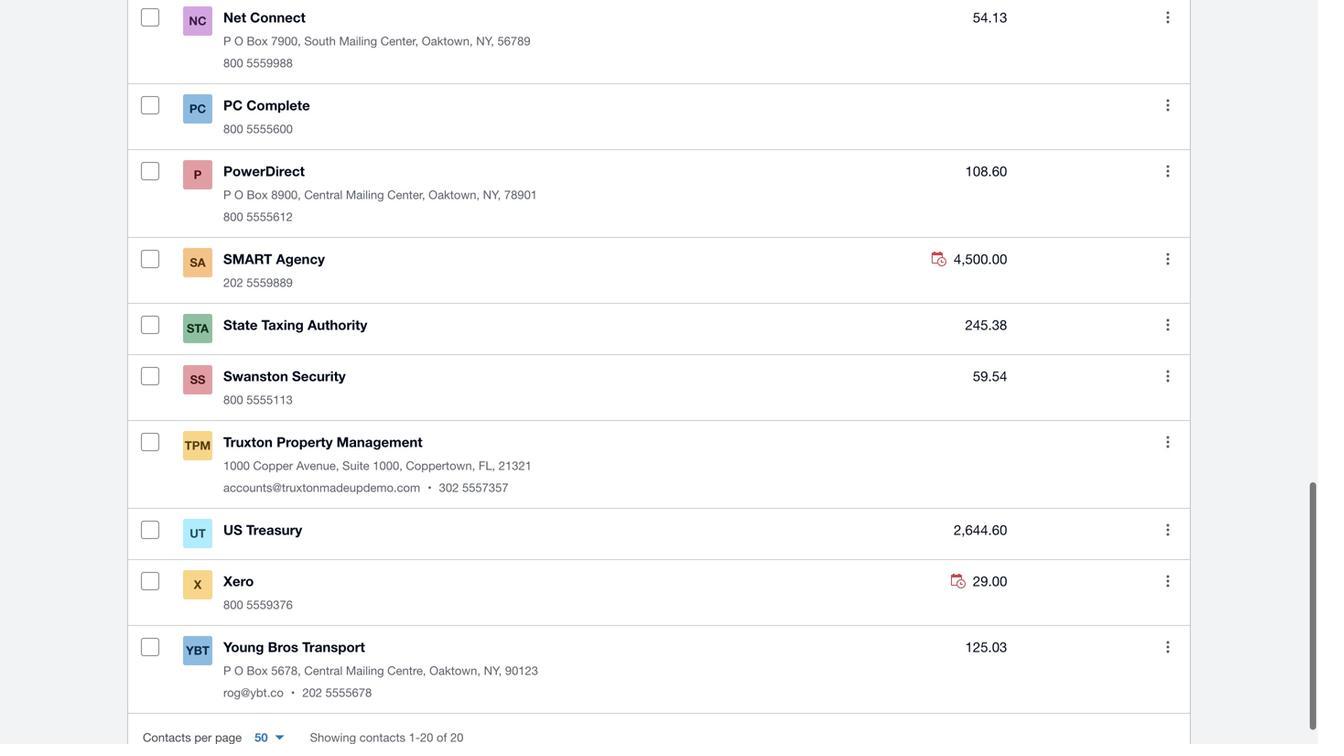 Task type: locate. For each thing, give the bounding box(es) containing it.
ut
[[190, 525, 206, 539]]

78901
[[504, 186, 537, 200]]

0 vertical spatial •
[[428, 479, 432, 493]]

more row options image for xero
[[1150, 561, 1186, 598]]

mailing
[[339, 32, 377, 46], [346, 186, 384, 200], [346, 662, 384, 676]]

center,
[[380, 32, 418, 46], [387, 186, 425, 200]]

avenue,
[[296, 457, 339, 471]]

p
[[223, 32, 231, 46], [194, 166, 202, 180], [223, 186, 231, 200], [223, 662, 231, 676]]

800 inside 'net connect p o box 7900, south mailing center, oaktown, ny, 56789 800 5559988'
[[223, 54, 243, 68]]

oaktown,
[[422, 32, 473, 46], [429, 186, 480, 200], [429, 662, 481, 676]]

ybt
[[186, 642, 209, 656]]

central inside powerdirect p o box 8900, central mailing center, oaktown, ny, 78901 800 5555612
[[304, 186, 343, 200]]

800 inside xero 800 5559376
[[223, 596, 243, 610]]

young
[[223, 637, 264, 654]]

5555113
[[246, 391, 293, 405]]

1 horizontal spatial 20
[[450, 729, 464, 743]]

oaktown, left "78901"
[[429, 186, 480, 200]]

5555600
[[246, 120, 293, 134]]

0 horizontal spatial 202
[[223, 274, 243, 288]]

ny, inside 'net connect p o box 7900, south mailing center, oaktown, ny, 56789 800 5559988'
[[476, 32, 494, 46]]

o
[[234, 32, 243, 46], [234, 186, 243, 200], [234, 662, 243, 676]]

smart
[[223, 249, 272, 266]]

0 vertical spatial center,
[[380, 32, 418, 46]]

800 down swanston
[[223, 391, 243, 405]]

0 vertical spatial box
[[247, 32, 268, 46]]

5559376
[[246, 596, 293, 610]]

contacts per page
[[143, 729, 242, 743]]

p down net
[[223, 32, 231, 46]]

pc left "pc complete 800 5555600"
[[189, 100, 206, 114]]

box
[[247, 32, 268, 46], [247, 186, 268, 200], [247, 662, 268, 676]]

1 vertical spatial central
[[304, 662, 343, 676]]

1 vertical spatial o
[[234, 186, 243, 200]]

central
[[304, 186, 343, 200], [304, 662, 343, 676]]

box inside powerdirect p o box 8900, central mailing center, oaktown, ny, 78901 800 5555612
[[247, 186, 268, 200]]

800 left the 5559988 on the top of page
[[223, 54, 243, 68]]

mailing up 5555678
[[346, 662, 384, 676]]

oaktown, inside powerdirect p o box 8900, central mailing center, oaktown, ny, 78901 800 5555612
[[429, 186, 480, 200]]

• inside truxton property management 1000 copper avenue, suite 1000, coppertown, fl, 21321 accounts@truxtonmadeupdemo.com • 302 5557357
[[428, 479, 432, 493]]

pc complete 800 5555600
[[223, 95, 310, 134]]

2 o from the top
[[234, 186, 243, 200]]

90123
[[505, 662, 538, 676]]

54.13 link
[[973, 5, 1007, 27]]

p down "powerdirect"
[[223, 186, 231, 200]]

swanston
[[223, 366, 288, 383]]

5 more row options image from the top
[[1150, 627, 1186, 664]]

agency
[[276, 249, 325, 266]]

125.03
[[965, 637, 1007, 653]]

3 more row options image from the top
[[1150, 356, 1186, 393]]

•
[[428, 479, 432, 493], [291, 684, 295, 698]]

state taxing authority
[[223, 315, 367, 332]]

contacts
[[359, 729, 406, 743]]

box up the rog@ybt.co
[[247, 662, 268, 676]]

state
[[223, 315, 258, 332]]

p inside young bros transport p o box 5678, central mailing centre, oaktown, ny, 90123 rog@ybt.co • 202 5555678
[[223, 662, 231, 676]]

20
[[420, 729, 433, 743], [450, 729, 464, 743]]

2 more row options image from the top
[[1150, 239, 1186, 276]]

box down "powerdirect"
[[247, 186, 268, 200]]

ny, left 56789
[[476, 32, 494, 46]]

o inside powerdirect p o box 8900, central mailing center, oaktown, ny, 78901 800 5555612
[[234, 186, 243, 200]]

• left 302
[[428, 479, 432, 493]]

108.60 link
[[965, 159, 1007, 181]]

ny, inside powerdirect p o box 8900, central mailing center, oaktown, ny, 78901 800 5555612
[[483, 186, 501, 200]]

245.38
[[965, 315, 1007, 331]]

contacts
[[143, 729, 191, 743]]

1 horizontal spatial 202
[[302, 684, 322, 698]]

1 more row options image from the top
[[1150, 0, 1186, 34]]

1 vertical spatial ny,
[[483, 186, 501, 200]]

more row options image
[[1150, 0, 1186, 34], [1150, 239, 1186, 276], [1150, 305, 1186, 342], [1150, 422, 1186, 459], [1150, 561, 1186, 598]]

59.54
[[973, 366, 1007, 382]]

0 vertical spatial 202
[[223, 274, 243, 288]]

2 800 from the top
[[223, 120, 243, 134]]

p down young at the left of page
[[223, 662, 231, 676]]

o inside young bros transport p o box 5678, central mailing centre, oaktown, ny, 90123 rog@ybt.co • 202 5555678
[[234, 662, 243, 676]]

pc inside "pc complete 800 5555600"
[[223, 95, 243, 112]]

2 more row options image from the top
[[1150, 151, 1186, 188]]

tpm
[[185, 437, 211, 451]]

800 down xero
[[223, 596, 243, 610]]

ny,
[[476, 32, 494, 46], [483, 186, 501, 200], [484, 662, 502, 676]]

1 central from the top
[[304, 186, 343, 200]]

800 left 5555612
[[223, 208, 243, 222]]

1 vertical spatial box
[[247, 186, 268, 200]]

powerdirect
[[223, 161, 305, 178]]

2 vertical spatial box
[[247, 662, 268, 676]]

1 horizontal spatial •
[[428, 479, 432, 493]]

pc left complete
[[223, 95, 243, 112]]

xero 800 5559376
[[223, 571, 293, 610]]

sta
[[187, 320, 209, 334]]

800 inside powerdirect p o box 8900, central mailing center, oaktown, ny, 78901 800 5555612
[[223, 208, 243, 222]]

x
[[194, 576, 202, 590]]

more row options image for powerdirect
[[1150, 151, 1186, 188]]

more row options image for swanston security
[[1150, 356, 1186, 393]]

• down the 5678,
[[291, 684, 295, 698]]

202 left 5555678
[[302, 684, 322, 698]]

ny, left "78901"
[[483, 186, 501, 200]]

young bros transport p o box 5678, central mailing centre, oaktown, ny, 90123 rog@ybt.co • 202 5555678
[[223, 637, 538, 698]]

54.13
[[973, 8, 1007, 24]]

south
[[304, 32, 336, 46]]

oaktown, right 'centre,'
[[429, 662, 481, 676]]

mailing inside 'net connect p o box 7900, south mailing center, oaktown, ny, 56789 800 5559988'
[[339, 32, 377, 46]]

4 more row options image from the top
[[1150, 422, 1186, 459]]

authority
[[307, 315, 367, 332]]

1 box from the top
[[247, 32, 268, 46]]

nc
[[189, 12, 207, 26]]

0 vertical spatial central
[[304, 186, 343, 200]]

0 vertical spatial oaktown,
[[422, 32, 473, 46]]

o down net
[[234, 32, 243, 46]]

more row options image for truxton property management
[[1150, 422, 1186, 459]]

rog@ybt.co
[[223, 684, 284, 698]]

5 800 from the top
[[223, 596, 243, 610]]

1 more row options image from the top
[[1150, 85, 1186, 122]]

3 800 from the top
[[223, 208, 243, 222]]

5557357
[[462, 479, 509, 493]]

202
[[223, 274, 243, 288], [302, 684, 322, 698]]

showing contacts 1-20 of 20
[[310, 729, 464, 743]]

2 vertical spatial mailing
[[346, 662, 384, 676]]

1000,
[[373, 457, 403, 471]]

oaktown, left 56789
[[422, 32, 473, 46]]

21321
[[499, 457, 532, 471]]

20 right of
[[450, 729, 464, 743]]

4 800 from the top
[[223, 391, 243, 405]]

5 more row options image from the top
[[1150, 561, 1186, 598]]

property
[[276, 432, 333, 449]]

202 down "smart"
[[223, 274, 243, 288]]

mailing right south
[[339, 32, 377, 46]]

4 more row options image from the top
[[1150, 510, 1186, 547]]

page
[[215, 729, 242, 743]]

202 inside young bros transport p o box 5678, central mailing centre, oaktown, ny, 90123 rog@ybt.co • 202 5555678
[[302, 684, 322, 698]]

2 vertical spatial ny,
[[484, 662, 502, 676]]

showing
[[310, 729, 356, 743]]

3 more row options image from the top
[[1150, 305, 1186, 342]]

2 vertical spatial oaktown,
[[429, 662, 481, 676]]

pc
[[223, 95, 243, 112], [189, 100, 206, 114]]

0 vertical spatial o
[[234, 32, 243, 46]]

1 vertical spatial oaktown,
[[429, 186, 480, 200]]

treasury
[[246, 520, 302, 537]]

o down "powerdirect"
[[234, 186, 243, 200]]

800
[[223, 54, 243, 68], [223, 120, 243, 134], [223, 208, 243, 222], [223, 391, 243, 405], [223, 596, 243, 610]]

per
[[194, 729, 212, 743]]

5555678
[[326, 684, 372, 698]]

800 left "5555600"
[[223, 120, 243, 134]]

2,644.60 link
[[954, 517, 1007, 539]]

ny, left 90123 at the bottom of the page
[[484, 662, 502, 676]]

1 vertical spatial •
[[291, 684, 295, 698]]

0 horizontal spatial pc
[[189, 100, 206, 114]]

3 box from the top
[[247, 662, 268, 676]]

1 vertical spatial 202
[[302, 684, 322, 698]]

0 horizontal spatial 20
[[420, 729, 433, 743]]

ny, inside young bros transport p o box 5678, central mailing centre, oaktown, ny, 90123 rog@ybt.co • 202 5555678
[[484, 662, 502, 676]]

2 box from the top
[[247, 186, 268, 200]]

0 horizontal spatial •
[[291, 684, 295, 698]]

1 800 from the top
[[223, 54, 243, 68]]

3 o from the top
[[234, 662, 243, 676]]

truxton
[[223, 432, 273, 449]]

xero
[[223, 571, 254, 588]]

p left "powerdirect"
[[194, 166, 202, 180]]

1 vertical spatial center,
[[387, 186, 425, 200]]

2 central from the top
[[304, 662, 343, 676]]

p inside powerdirect p o box 8900, central mailing center, oaktown, ny, 78901 800 5555612
[[223, 186, 231, 200]]

central right "8900,"
[[304, 186, 343, 200]]

box up the 5559988 on the top of page
[[247, 32, 268, 46]]

mailing right "8900,"
[[346, 186, 384, 200]]

1 vertical spatial mailing
[[346, 186, 384, 200]]

central down the transport
[[304, 662, 343, 676]]

more row options image
[[1150, 85, 1186, 122], [1150, 151, 1186, 188], [1150, 356, 1186, 393], [1150, 510, 1186, 547], [1150, 627, 1186, 664]]

o down young at the left of page
[[234, 662, 243, 676]]

1 o from the top
[[234, 32, 243, 46]]

0 vertical spatial ny,
[[476, 32, 494, 46]]

1 horizontal spatial pc
[[223, 95, 243, 112]]

20 left of
[[420, 729, 433, 743]]

0 vertical spatial mailing
[[339, 32, 377, 46]]

2 vertical spatial o
[[234, 662, 243, 676]]



Task type: vqa. For each thing, say whether or not it's contained in the screenshot.
'Upload Logo' link
no



Task type: describe. For each thing, give the bounding box(es) containing it.
swanston security 800 5555113
[[223, 366, 346, 405]]

pc for pc complete 800 5555600
[[223, 95, 243, 112]]

1 20 from the left
[[420, 729, 433, 743]]

smart agency 202 5559889
[[223, 249, 325, 288]]

coppertown,
[[406, 457, 475, 471]]

connect
[[250, 8, 305, 24]]

59.54 link
[[973, 364, 1007, 386]]

202 inside the smart agency 202 5559889
[[223, 274, 243, 288]]

1-
[[409, 729, 420, 743]]

net connect p o box 7900, south mailing center, oaktown, ny, 56789 800 5559988
[[223, 8, 530, 68]]

p inside 'net connect p o box 7900, south mailing center, oaktown, ny, 56789 800 5559988'
[[223, 32, 231, 46]]

bros
[[268, 637, 298, 654]]

56789
[[497, 32, 530, 46]]

more row options image for pc complete
[[1150, 85, 1186, 122]]

oaktown, inside young bros transport p o box 5678, central mailing centre, oaktown, ny, 90123 rog@ybt.co • 202 5555678
[[429, 662, 481, 676]]

7900,
[[271, 32, 301, 46]]

central inside young bros transport p o box 5678, central mailing centre, oaktown, ny, 90123 rog@ybt.co • 202 5555678
[[304, 662, 343, 676]]

suite
[[342, 457, 369, 471]]

29.00 link
[[951, 569, 1007, 591]]

1000
[[223, 457, 250, 471]]

pc for pc
[[189, 100, 206, 114]]

centre,
[[387, 662, 426, 676]]

taxing
[[261, 315, 304, 332]]

more row options image for smart agency
[[1150, 239, 1186, 276]]

50 button
[[244, 720, 295, 744]]

sa
[[190, 254, 206, 268]]

50
[[255, 729, 268, 743]]

ss
[[190, 371, 205, 385]]

5559889
[[246, 274, 293, 288]]

fl,
[[479, 457, 495, 471]]

management
[[337, 432, 422, 449]]

mailing inside powerdirect p o box 8900, central mailing center, oaktown, ny, 78901 800 5555612
[[346, 186, 384, 200]]

108.60
[[965, 161, 1007, 177]]

800 inside "pc complete 800 5555600"
[[223, 120, 243, 134]]

8900,
[[271, 186, 301, 200]]

oaktown, inside 'net connect p o box 7900, south mailing center, oaktown, ny, 56789 800 5559988'
[[422, 32, 473, 46]]

2,644.60
[[954, 520, 1007, 536]]

of
[[437, 729, 447, 743]]

more row options image for young bros transport
[[1150, 627, 1186, 664]]

4,500.00
[[954, 249, 1007, 265]]

2 20 from the left
[[450, 729, 464, 743]]

powerdirect p o box 8900, central mailing center, oaktown, ny, 78901 800 5555612
[[223, 161, 537, 222]]

copper
[[253, 457, 293, 471]]

800 inside "swanston security 800 5555113"
[[223, 391, 243, 405]]

125.03 link
[[965, 634, 1007, 656]]

5559988
[[246, 54, 293, 68]]

302
[[439, 479, 459, 493]]

box inside 'net connect p o box 7900, south mailing center, oaktown, ny, 56789 800 5559988'
[[247, 32, 268, 46]]

29.00
[[973, 571, 1007, 587]]

center, inside powerdirect p o box 8900, central mailing center, oaktown, ny, 78901 800 5555612
[[387, 186, 425, 200]]

center, inside 'net connect p o box 7900, south mailing center, oaktown, ny, 56789 800 5559988'
[[380, 32, 418, 46]]

o inside 'net connect p o box 7900, south mailing center, oaktown, ny, 56789 800 5559988'
[[234, 32, 243, 46]]

4,500.00 link
[[932, 246, 1007, 268]]

complete
[[246, 95, 310, 112]]

5678,
[[271, 662, 301, 676]]

box inside young bros transport p o box 5678, central mailing centre, oaktown, ny, 90123 rog@ybt.co • 202 5555678
[[247, 662, 268, 676]]

• inside young bros transport p o box 5678, central mailing centre, oaktown, ny, 90123 rog@ybt.co • 202 5555678
[[291, 684, 295, 698]]

5555612
[[246, 208, 293, 222]]

net
[[223, 8, 246, 24]]

transport
[[302, 637, 365, 654]]

security
[[292, 366, 346, 383]]

245.38 link
[[965, 312, 1007, 334]]

us treasury
[[223, 520, 302, 537]]

truxton property management 1000 copper avenue, suite 1000, coppertown, fl, 21321 accounts@truxtonmadeupdemo.com • 302 5557357
[[223, 432, 532, 493]]

accounts@truxtonmadeupdemo.com
[[223, 479, 420, 493]]

us
[[223, 520, 242, 537]]

mailing inside young bros transport p o box 5678, central mailing centre, oaktown, ny, 90123 rog@ybt.co • 202 5555678
[[346, 662, 384, 676]]



